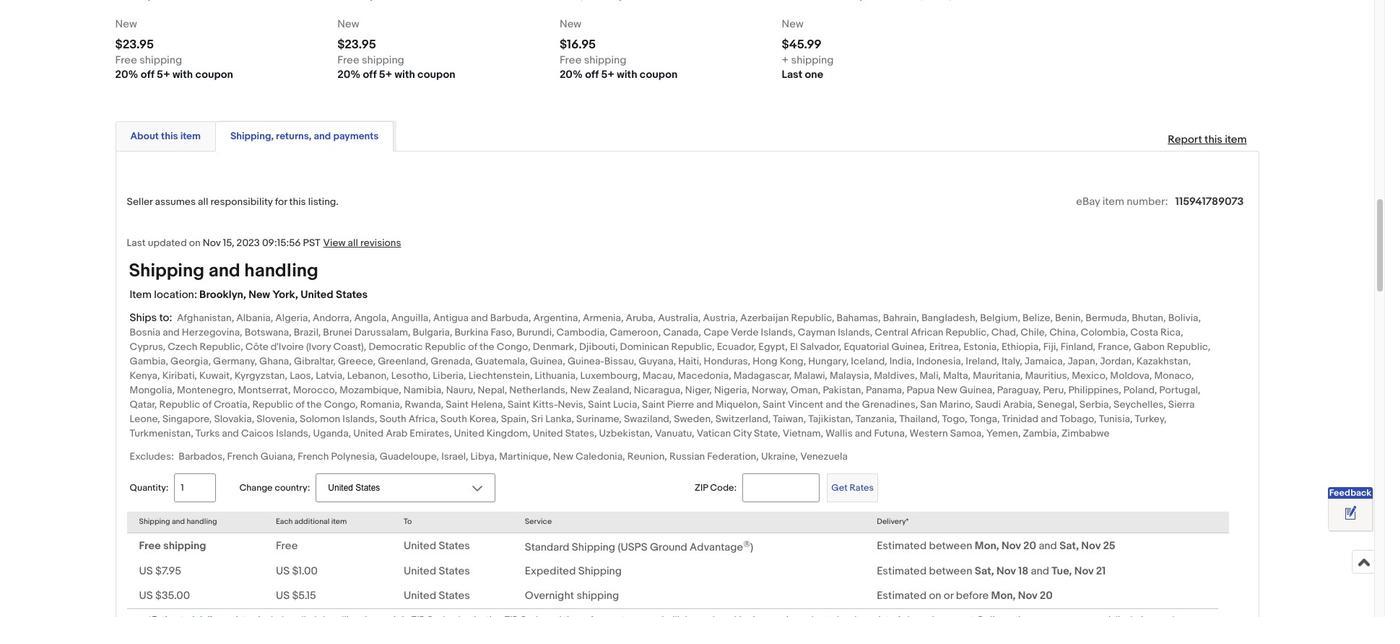 Task type: locate. For each thing, give the bounding box(es) containing it.
0 vertical spatial estimated
[[877, 540, 927, 553]]

$16.95 text field
[[560, 38, 596, 52]]

0 horizontal spatial coupon
[[195, 68, 233, 82]]

chile,
[[1021, 327, 1047, 339]]

$45.99
[[782, 38, 822, 52]]

shipping and handling up free shipping
[[139, 517, 217, 527]]

kuwait,
[[199, 370, 232, 382]]

1 vertical spatial united states
[[404, 565, 470, 579]]

0 horizontal spatial 20% off 5+ with coupon text field
[[115, 68, 233, 82]]

1 free shipping text field from the left
[[115, 54, 182, 68]]

gambia,
[[130, 356, 168, 368]]

free shipping text field for $16.95 text box
[[560, 54, 627, 68]]

0 vertical spatial united states
[[404, 540, 470, 553]]

1 vertical spatial handling
[[187, 517, 217, 527]]

shipping inside new $45.99 + shipping last one
[[791, 54, 834, 67]]

1 20% off 5+ with coupon text field from the left
[[115, 68, 233, 82]]

3 coupon from the left
[[640, 68, 678, 82]]

$23.95 for $23.95 text box
[[115, 38, 154, 52]]

$23.95 down new text field
[[115, 38, 154, 52]]

coupon for $16.95 20% off 5+ with coupon text box
[[640, 68, 678, 82]]

new text field up $45.99 text field
[[782, 17, 804, 32]]

2 horizontal spatial republic
[[425, 341, 466, 353]]

free inside new $16.95 free shipping 20% off 5+ with coupon
[[560, 54, 582, 67]]

on right updated
[[189, 237, 201, 249]]

3 saint from the left
[[588, 399, 611, 411]]

estimated between mon, nov 20 and sat, nov 25
[[877, 540, 1116, 553]]

nov down 18
[[1018, 590, 1038, 603]]

2 horizontal spatial with
[[617, 68, 637, 82]]

congo,
[[497, 341, 531, 353], [324, 399, 358, 411]]

0 horizontal spatial free shipping text field
[[115, 54, 182, 68]]

item right ebay
[[1103, 195, 1125, 209]]

$23.95 for $23.95 text field
[[337, 38, 376, 52]]

20% off 5+ with coupon text field for $16.95
[[560, 68, 678, 82]]

saint down 'norway,'
[[763, 399, 786, 411]]

0 vertical spatial all
[[198, 196, 208, 208]]

new up albania, on the bottom of page
[[249, 288, 270, 302]]

1 horizontal spatial free shipping text field
[[337, 54, 404, 68]]

1 vertical spatial congo,
[[324, 399, 358, 411]]

0 vertical spatial congo,
[[497, 341, 531, 353]]

1 horizontal spatial handling
[[244, 260, 318, 283]]

0 horizontal spatial 5+
[[157, 68, 170, 82]]

oman,
[[791, 384, 821, 397]]

4 saint from the left
[[642, 399, 665, 411]]

sat, up before
[[975, 565, 994, 579]]

3 5+ from the left
[[601, 68, 615, 82]]

2 coupon from the left
[[418, 68, 455, 82]]

new up marino,
[[937, 384, 958, 397]]

1 5+ from the left
[[157, 68, 170, 82]]

off for $23.95 text field
[[363, 68, 377, 82]]

on left the or
[[929, 590, 942, 603]]

serbia,
[[1080, 399, 1112, 411]]

sierra
[[1169, 399, 1195, 411]]

2 new text field from the left
[[560, 17, 582, 32]]

2 20% from the left
[[337, 68, 361, 82]]

item
[[130, 288, 152, 302]]

1 horizontal spatial guinea,
[[892, 341, 927, 353]]

0 horizontal spatial on
[[189, 237, 201, 249]]

2 new $23.95 free shipping 20% off 5+ with coupon from the left
[[337, 17, 455, 82]]

off down $23.95 text field
[[363, 68, 377, 82]]

3 united states from the top
[[404, 590, 470, 603]]

0 horizontal spatial 20%
[[115, 68, 138, 82]]

aruba,
[[626, 312, 656, 324]]

republic
[[425, 341, 466, 353], [159, 399, 200, 411], [252, 399, 293, 411]]

2 $23.95 from the left
[[337, 38, 376, 52]]

guinea, up india,
[[892, 341, 927, 353]]

last left updated
[[127, 237, 146, 249]]

3 with from the left
[[617, 68, 637, 82]]

islands, down slovenia,
[[276, 428, 311, 440]]

off for $23.95 text box
[[141, 68, 154, 82]]

italy,
[[1002, 356, 1023, 368]]

futuna,
[[874, 428, 908, 440]]

1 20% from the left
[[115, 68, 138, 82]]

1 horizontal spatial coupon
[[418, 68, 455, 82]]

egypt,
[[759, 341, 788, 353]]

0 horizontal spatial republic
[[159, 399, 200, 411]]

0 vertical spatial between
[[929, 540, 973, 553]]

free down $16.95 text box
[[560, 54, 582, 67]]

1 horizontal spatial all
[[348, 237, 358, 249]]

+
[[782, 54, 789, 67]]

get
[[831, 483, 848, 494]]

with for $23.95 text field
[[395, 68, 415, 82]]

item inside about this item 'button'
[[180, 130, 201, 142]]

off inside new $16.95 free shipping 20% off 5+ with coupon
[[585, 68, 599, 82]]

nepal,
[[478, 384, 507, 397]]

us for us $35.00
[[139, 590, 153, 603]]

burundi,
[[517, 327, 554, 339]]

+ shipping text field
[[782, 54, 834, 68]]

item inside "report this item" link
[[1225, 133, 1247, 147]]

last down '+'
[[782, 68, 803, 82]]

guinea, up saudi
[[960, 384, 995, 397]]

of down montenegro,
[[202, 399, 211, 411]]

republic up singapore,
[[159, 399, 200, 411]]

2 between from the top
[[929, 565, 973, 579]]

1 horizontal spatial 20%
[[337, 68, 361, 82]]

ebay item number: 115941789073
[[1076, 195, 1244, 209]]

1 vertical spatial mon,
[[991, 590, 1016, 603]]

south up emirates, on the left bottom of page
[[440, 413, 467, 426]]

saint down nauru,
[[446, 399, 469, 411]]

New text field
[[337, 17, 359, 32], [560, 17, 582, 32], [782, 17, 804, 32]]

20% for $23.95 text field
[[337, 68, 361, 82]]

Free shipping text field
[[115, 54, 182, 68], [337, 54, 404, 68], [560, 54, 627, 68]]

item
[[180, 130, 201, 142], [1225, 133, 1247, 147], [1103, 195, 1125, 209], [331, 517, 347, 527]]

1 coupon from the left
[[195, 68, 233, 82]]

$23.95 text field
[[115, 38, 154, 52]]

1 new $23.95 free shipping 20% off 5+ with coupon from the left
[[115, 17, 233, 82]]

bolivia,
[[1168, 312, 1201, 324]]

free shipping text field down $16.95 text box
[[560, 54, 627, 68]]

shipping down $16.95 text box
[[584, 54, 627, 67]]

1 vertical spatial last
[[127, 237, 146, 249]]

this right "for"
[[289, 196, 306, 208]]

2 vertical spatial united states
[[404, 590, 470, 603]]

0 horizontal spatial 20
[[1024, 540, 1037, 553]]

0 vertical spatial 20
[[1024, 540, 1037, 553]]

free shipping text field for $23.95 text box
[[115, 54, 182, 68]]

2 5+ from the left
[[379, 68, 392, 82]]

handling down quantity: text field
[[187, 517, 217, 527]]

excludes:
[[130, 451, 174, 463]]

1 horizontal spatial $23.95
[[337, 38, 376, 52]]

New text field
[[115, 17, 137, 32]]

belize,
[[1023, 312, 1053, 324]]

lanka,
[[545, 413, 574, 426]]

the
[[480, 341, 494, 353], [307, 399, 322, 411], [845, 399, 860, 411]]

2 horizontal spatial off
[[585, 68, 599, 82]]

1 horizontal spatial 20
[[1040, 590, 1053, 603]]

3 free shipping text field from the left
[[560, 54, 627, 68]]

handling up york,
[[244, 260, 318, 283]]

the up guatemala,
[[480, 341, 494, 353]]

with inside new $16.95 free shipping 20% off 5+ with coupon
[[617, 68, 637, 82]]

vanuatu,
[[655, 428, 695, 440]]

us left the $1.00
[[276, 565, 290, 579]]

3 off from the left
[[585, 68, 599, 82]]

1 horizontal spatial 20% off 5+ with coupon text field
[[560, 68, 678, 82]]

country:
[[275, 483, 310, 494]]

quantity:
[[130, 482, 169, 494]]

1 vertical spatial guinea,
[[530, 356, 565, 368]]

islands, down bahamas,
[[838, 327, 873, 339]]

1 horizontal spatial new $23.95 free shipping 20% off 5+ with coupon
[[337, 17, 455, 82]]

between for mon, nov 20
[[929, 540, 973, 553]]

1 horizontal spatial french
[[298, 451, 329, 463]]

0 horizontal spatial south
[[380, 413, 406, 426]]

shipping inside new $16.95 free shipping 20% off 5+ with coupon
[[584, 54, 627, 67]]

payments
[[333, 130, 379, 142]]

equatorial
[[844, 341, 889, 353]]

Quantity: text field
[[174, 474, 216, 503]]

1 vertical spatial sat,
[[975, 565, 994, 579]]

item right about
[[180, 130, 201, 142]]

congo, up solomon
[[324, 399, 358, 411]]

el
[[790, 341, 798, 353]]

and right returns,
[[314, 130, 331, 142]]

new up $16.95 text box
[[560, 17, 582, 31]]

1 horizontal spatial 5+
[[379, 68, 392, 82]]

shipping up "expedited shipping"
[[572, 541, 615, 554]]

new text field for $45.99
[[782, 17, 804, 32]]

latvia,
[[316, 370, 345, 382]]

states for free
[[439, 540, 470, 553]]

free down $23.95 text box
[[115, 54, 137, 67]]

this for report
[[1205, 133, 1223, 147]]

1 vertical spatial all
[[348, 237, 358, 249]]

1 saint from the left
[[446, 399, 469, 411]]

lesotho,
[[391, 370, 431, 382]]

mon, down the estimated between sat, nov 18 and tue, nov 21
[[991, 590, 1016, 603]]

item right additional
[[331, 517, 347, 527]]

20% off 5+ with coupon text field
[[337, 68, 455, 82]]

Last one text field
[[782, 68, 824, 82]]

shipping down "expedited shipping"
[[577, 590, 619, 603]]

0 horizontal spatial $23.95
[[115, 38, 154, 52]]

ZIP Code: text field
[[743, 474, 820, 503]]

french down caicos
[[227, 451, 258, 463]]

20% off 5+ with coupon text field down $16.95 text box
[[560, 68, 678, 82]]

new $16.95 free shipping 20% off 5+ with coupon
[[560, 17, 678, 82]]

new up the nevis,
[[570, 384, 590, 397]]

2 vertical spatial estimated
[[877, 590, 927, 603]]

1 horizontal spatial new text field
[[560, 17, 582, 32]]

coupon inside new $16.95 free shipping 20% off 5+ with coupon
[[640, 68, 678, 82]]

20 down tue,
[[1040, 590, 1053, 603]]

bahamas,
[[837, 312, 881, 324]]

zambia,
[[1023, 428, 1060, 440]]

2 estimated from the top
[[877, 565, 927, 579]]

location:
[[154, 288, 197, 302]]

2 off from the left
[[363, 68, 377, 82]]

0 horizontal spatial with
[[173, 68, 193, 82]]

overnight shipping
[[525, 590, 619, 603]]

this right about
[[161, 130, 178, 142]]

africa,
[[409, 413, 438, 426]]

1 with from the left
[[173, 68, 193, 82]]

5+ for $23.95 text box
[[157, 68, 170, 82]]

african
[[911, 327, 944, 339]]

1 vertical spatial between
[[929, 565, 973, 579]]

ecuador,
[[717, 341, 756, 353]]

free for $16.95 20% off 5+ with coupon text box
[[560, 54, 582, 67]]

between
[[929, 540, 973, 553], [929, 565, 973, 579]]

saint
[[446, 399, 469, 411], [508, 399, 531, 411], [588, 399, 611, 411], [642, 399, 665, 411], [763, 399, 786, 411]]

2 20% off 5+ with coupon text field from the left
[[560, 68, 678, 82]]

0 horizontal spatial this
[[161, 130, 178, 142]]

shipping,
[[230, 130, 274, 142]]

us left $5.15
[[276, 590, 290, 603]]

this right report at the right top
[[1205, 133, 1223, 147]]

slovakia,
[[214, 413, 254, 426]]

estimated for estimated between sat, nov 18 and tue, nov 21
[[877, 565, 927, 579]]

singapore,
[[162, 413, 212, 426]]

zealand,
[[593, 384, 632, 397]]

nov left 15,
[[203, 237, 221, 249]]

1 estimated from the top
[[877, 540, 927, 553]]

2 horizontal spatial guinea,
[[960, 384, 995, 397]]

republic up grenada,
[[425, 341, 466, 353]]

sri
[[531, 413, 543, 426]]

5+
[[157, 68, 170, 82], [379, 68, 392, 82], [601, 68, 615, 82]]

2 horizontal spatial 5+
[[601, 68, 615, 82]]

20% off 5+ with coupon text field down $23.95 text box
[[115, 68, 233, 82]]

20%
[[115, 68, 138, 82], [337, 68, 361, 82], [560, 68, 583, 82]]

and inside button
[[314, 130, 331, 142]]

2 free shipping text field from the left
[[337, 54, 404, 68]]

us left $7.95
[[139, 565, 153, 579]]

republic, up haiti,
[[671, 341, 715, 353]]

ebay
[[1076, 195, 1100, 209]]

estimated for estimated between mon, nov 20 and sat, nov 25
[[877, 540, 927, 553]]

0 vertical spatial last
[[782, 68, 803, 82]]

1 $23.95 from the left
[[115, 38, 154, 52]]

nicaragua,
[[634, 384, 683, 397]]

gibraltar,
[[294, 356, 336, 368]]

and right 18
[[1031, 565, 1049, 579]]

states,
[[565, 428, 597, 440]]

republic, up estonia,
[[946, 327, 989, 339]]

guiana,
[[261, 451, 296, 463]]

of down morocco,
[[296, 399, 305, 411]]

2 with from the left
[[395, 68, 415, 82]]

shipping up 20% off 5+ with coupon text field
[[362, 54, 404, 67]]

1 horizontal spatial with
[[395, 68, 415, 82]]

between up the estimated between sat, nov 18 and tue, nov 21
[[929, 540, 973, 553]]

2 horizontal spatial coupon
[[640, 68, 678, 82]]

new $23.95 free shipping 20% off 5+ with coupon for $23.95 text box
[[115, 17, 233, 82]]

czech
[[168, 341, 198, 353]]

new $23.95 free shipping 20% off 5+ with coupon for $23.95 text field
[[337, 17, 455, 82]]

this inside 'button'
[[161, 130, 178, 142]]

nov left 25
[[1082, 540, 1101, 553]]

0 horizontal spatial french
[[227, 451, 258, 463]]

0 horizontal spatial new text field
[[337, 17, 359, 32]]

and up zambia,
[[1041, 413, 1058, 426]]

1 between from the top
[[929, 540, 973, 553]]

20% inside new $16.95 free shipping 20% off 5+ with coupon
[[560, 68, 583, 82]]

off for $16.95 text box
[[585, 68, 599, 82]]

0 vertical spatial handling
[[244, 260, 318, 283]]

20% for $23.95 text box
[[115, 68, 138, 82]]

tab list
[[115, 119, 1259, 152]]

3 estimated from the top
[[877, 590, 927, 603]]

20% off 5+ with coupon text field
[[115, 68, 233, 82], [560, 68, 678, 82]]

1 south from the left
[[380, 413, 406, 426]]

mon, up the estimated between sat, nov 18 and tue, nov 21
[[975, 540, 999, 553]]

item right report at the right top
[[1225, 133, 1247, 147]]

0 horizontal spatial of
[[202, 399, 211, 411]]

2 united states from the top
[[404, 565, 470, 579]]

2 horizontal spatial new text field
[[782, 17, 804, 32]]

0 horizontal spatial sat,
[[975, 565, 994, 579]]

2 horizontal spatial 20%
[[560, 68, 583, 82]]

monaco,
[[1155, 370, 1194, 382]]

canada,
[[663, 327, 701, 339]]

us left $35.00
[[139, 590, 153, 603]]

between up the or
[[929, 565, 973, 579]]

5+ for $16.95 text box
[[601, 68, 615, 82]]

liberia,
[[433, 370, 466, 382]]

1 horizontal spatial south
[[440, 413, 467, 426]]

1 off from the left
[[141, 68, 154, 82]]

handling
[[244, 260, 318, 283], [187, 517, 217, 527]]

2 horizontal spatial this
[[1205, 133, 1223, 147]]

saint up 'spain,'
[[508, 399, 531, 411]]

malawi,
[[794, 370, 828, 382]]

5 saint from the left
[[763, 399, 786, 411]]

2 saint from the left
[[508, 399, 531, 411]]

1 new text field from the left
[[337, 17, 359, 32]]

the down morocco,
[[307, 399, 322, 411]]

south up arab
[[380, 413, 406, 426]]

and
[[314, 130, 331, 142], [209, 260, 240, 283], [471, 312, 488, 324], [163, 327, 180, 339], [696, 399, 713, 411], [826, 399, 843, 411], [1041, 413, 1058, 426], [222, 428, 239, 440], [855, 428, 872, 440], [172, 517, 185, 527], [1039, 540, 1057, 553], [1031, 565, 1049, 579]]

shipping and handling up brooklyn,
[[129, 260, 318, 283]]

of down burkina
[[468, 341, 477, 353]]

croatia,
[[214, 399, 250, 411]]

republic up slovenia,
[[252, 399, 293, 411]]

0 horizontal spatial off
[[141, 68, 154, 82]]

guinea, down denmark, at bottom left
[[530, 356, 565, 368]]

20 up 18
[[1024, 540, 1037, 553]]

0 horizontal spatial guinea,
[[530, 356, 565, 368]]

2 horizontal spatial free shipping text field
[[560, 54, 627, 68]]

all right view
[[348, 237, 358, 249]]

0 vertical spatial guinea,
[[892, 341, 927, 353]]

free shipping text field for $23.95 text field
[[337, 54, 404, 68]]

between for sat, nov 18
[[929, 565, 973, 579]]

congo, down faso,
[[497, 341, 531, 353]]

returns,
[[276, 130, 312, 142]]

3 20% from the left
[[560, 68, 583, 82]]

1 horizontal spatial sat,
[[1060, 540, 1079, 553]]

shipping up one
[[791, 54, 834, 67]]

verde
[[731, 327, 759, 339]]

0 horizontal spatial the
[[307, 399, 322, 411]]

1 horizontal spatial off
[[363, 68, 377, 82]]

1 horizontal spatial on
[[929, 590, 942, 603]]

sat, up tue,
[[1060, 540, 1079, 553]]

20% down $23.95 text field
[[337, 68, 361, 82]]

1 horizontal spatial last
[[782, 68, 803, 82]]

1 vertical spatial estimated
[[877, 565, 927, 579]]

saint up suriname,
[[588, 399, 611, 411]]

0 horizontal spatial new $23.95 free shipping 20% off 5+ with coupon
[[115, 17, 233, 82]]

change country:
[[239, 483, 310, 494]]

united states
[[404, 540, 470, 553], [404, 565, 470, 579], [404, 590, 470, 603]]

3 new text field from the left
[[782, 17, 804, 32]]

free shipping text field down $23.95 text field
[[337, 54, 404, 68]]

new text field up $16.95 text box
[[560, 17, 582, 32]]

emirates,
[[410, 428, 452, 440]]

)
[[751, 541, 753, 554]]

bosnia
[[130, 327, 160, 339]]

item location: brooklyn, new york, united states
[[130, 288, 368, 302]]

central
[[875, 327, 909, 339]]

georgia,
[[171, 356, 211, 368]]

us $5.15
[[276, 590, 316, 603]]

colombia,
[[1081, 327, 1128, 339]]

5+ inside new $16.95 free shipping 20% off 5+ with coupon
[[601, 68, 615, 82]]

the down pakistan,
[[845, 399, 860, 411]]

off down $16.95 text box
[[585, 68, 599, 82]]



Task type: describe. For each thing, give the bounding box(es) containing it.
$45.99 text field
[[782, 38, 822, 52]]

delivery*
[[877, 517, 909, 527]]

bhutan,
[[1132, 312, 1166, 324]]

and down slovakia,
[[222, 428, 239, 440]]

republic, up cayman at the bottom
[[791, 312, 835, 324]]

brazil,
[[294, 327, 321, 339]]

2 horizontal spatial of
[[468, 341, 477, 353]]

bulgaria,
[[413, 327, 452, 339]]

0 horizontal spatial handling
[[187, 517, 217, 527]]

and up tue,
[[1039, 540, 1057, 553]]

free for 20% off 5+ with coupon text box related to $23.95
[[115, 54, 137, 67]]

2 french from the left
[[298, 451, 329, 463]]

2 south from the left
[[440, 413, 467, 426]]

barbuda,
[[490, 312, 531, 324]]

1 french from the left
[[227, 451, 258, 463]]

us for us $7.95
[[139, 565, 153, 579]]

coupon for 20% off 5+ with coupon text box related to $23.95
[[195, 68, 233, 82]]

item for about this item
[[180, 130, 201, 142]]

new inside new $16.95 free shipping 20% off 5+ with coupon
[[560, 17, 582, 31]]

salvador,
[[800, 341, 842, 353]]

madagascar,
[[734, 370, 792, 382]]

cayman
[[798, 327, 836, 339]]

morocco,
[[293, 384, 337, 397]]

nov left 18
[[997, 565, 1016, 579]]

luxembourg,
[[580, 370, 640, 382]]

moldova,
[[1110, 370, 1152, 382]]

tab list containing about this item
[[115, 119, 1259, 152]]

get rates button
[[827, 474, 878, 503]]

and up brooklyn,
[[209, 260, 240, 283]]

turkey,
[[1135, 413, 1167, 426]]

coupon for 20% off 5+ with coupon text field
[[418, 68, 455, 82]]

nevis,
[[558, 399, 586, 411]]

for
[[275, 196, 287, 208]]

15,
[[223, 237, 234, 249]]

pakistan,
[[823, 384, 864, 397]]

view all revisions link
[[320, 236, 401, 250]]

about this item button
[[130, 129, 201, 143]]

nov left "21"
[[1075, 565, 1094, 579]]

1 vertical spatial on
[[929, 590, 942, 603]]

portugal,
[[1160, 384, 1201, 397]]

saudi
[[975, 399, 1001, 411]]

with for $16.95 text box
[[617, 68, 637, 82]]

free down each
[[276, 540, 298, 553]]

shipping for $23.95 text box
[[140, 54, 182, 67]]

(ivory
[[306, 341, 331, 353]]

new text field for $23.95
[[337, 17, 359, 32]]

1 horizontal spatial of
[[296, 399, 305, 411]]

panama,
[[866, 384, 905, 397]]

2 vertical spatial guinea,
[[960, 384, 995, 397]]

france,
[[1098, 341, 1132, 353]]

revisions
[[360, 237, 401, 249]]

new down the 'states,'
[[553, 451, 573, 463]]

city
[[733, 428, 752, 440]]

states for us $5.15
[[439, 590, 470, 603]]

and up free shipping
[[172, 517, 185, 527]]

republic, down herzegovina,
[[200, 341, 243, 353]]

us for us $5.15
[[276, 590, 290, 603]]

algeria,
[[275, 312, 311, 324]]

macau,
[[643, 370, 676, 382]]

benin,
[[1055, 312, 1083, 324]]

togo,
[[942, 413, 968, 426]]

this for about
[[161, 130, 178, 142]]

afghanistan, albania, algeria, andorra, angola, anguilla, antigua and barbuda, argentina, armenia, aruba, australia, austria, azerbaijan republic, bahamas, bahrain, bangladesh, belgium, belize, benin, bermuda, bhutan, bolivia, bosnia and herzegovina, botswana, brazil, brunei darussalam, bulgaria, burkina faso, burundi, cambodia, cameroon, canada, cape verde islands, cayman islands, central african republic, chad, chile, china, colombia, costa rica, cyprus, czech republic, côte d'ivoire (ivory coast), democratic republic of the congo, denmark, djibouti, dominican republic, ecuador, egypt, el salvador, equatorial guinea, eritrea, estonia, ethiopia, fiji, finland, france, gabon republic, gambia, georgia, germany, ghana, gibraltar, greece, greenland, grenada, guatemala, guinea, guinea-bissau, guyana, haiti, honduras, hong kong, hungary, iceland, india, indonesia, ireland, italy, jamaica, japan, jordan, kazakhstan, kenya, kiribati, kuwait, kyrgyzstan, laos, latvia, lebanon, lesotho, liberia, liechtenstein, lithuania, luxembourg, macau, macedonia, madagascar, malawi, malaysia, maldives, mali, malta, mauritania, mauritius, mexico, moldova, monaco, mongolia, montenegro, montserrat, morocco, mozambique, namibia, nauru, nepal, netherlands, new zealand, nicaragua, niger, nigeria, norway, oman, pakistan, panama, papua new guinea, paraguay, peru, philippines, poland, portugal, qatar, republic of croatia, republic of the congo, romania, rwanda, saint helena, saint kitts-nevis, saint lucia, saint pierre and miquelon, saint vincent and the grenadines, san marino, saudi arabia, senegal, serbia, seychelles, sierra leone, singapore, slovakia, slovenia, solomon islands, south africa, south korea, spain, sri lanka, suriname, swaziland, sweden, switzerland, taiwan, tajikistan, tanzania, thailand, togo, tonga, trinidad and tobago, tunisia, turkey, turkmenistan, turks and caicos islands, uganda, united arab emirates, united kingdom, united states, uzbekistan, vanuatu, vatican city state, vietnam, wallis and futuna, western samoa, yemen, zambia, zimbabwe
[[130, 312, 1211, 440]]

republic, down rica,
[[1167, 341, 1211, 353]]

ships
[[130, 311, 157, 325]]

each
[[276, 517, 293, 527]]

report this item link
[[1161, 126, 1254, 154]]

san
[[920, 399, 937, 411]]

uganda,
[[313, 428, 351, 440]]

shipping for $16.95 text box
[[584, 54, 627, 67]]

lebanon,
[[347, 370, 389, 382]]

and down niger, on the bottom of the page
[[696, 399, 713, 411]]

tobago,
[[1060, 413, 1097, 426]]

and down to:
[[163, 327, 180, 339]]

uzbekistan,
[[599, 428, 653, 440]]

peru,
[[1043, 384, 1066, 397]]

shipping up location: at the top left of the page
[[129, 260, 204, 283]]

additional
[[295, 517, 330, 527]]

grenadines,
[[862, 399, 918, 411]]

2 horizontal spatial the
[[845, 399, 860, 411]]

faso,
[[491, 327, 515, 339]]

zip
[[695, 482, 708, 494]]

new up $23.95 text box
[[115, 17, 137, 31]]

tanzania,
[[856, 413, 897, 426]]

shipping, returns, and payments button
[[230, 129, 379, 143]]

ethiopia,
[[1002, 341, 1041, 353]]

1 horizontal spatial congo,
[[497, 341, 531, 353]]

1 horizontal spatial this
[[289, 196, 306, 208]]

115941789073
[[1176, 195, 1244, 209]]

shipping up overnight shipping
[[578, 565, 622, 579]]

20% off 5+ with coupon text field for $23.95
[[115, 68, 233, 82]]

shipping up $7.95
[[163, 540, 206, 553]]

free up the us $7.95
[[139, 540, 161, 553]]

shipping up free shipping
[[139, 517, 170, 527]]

united states for overnight shipping
[[404, 590, 470, 603]]

islands, down romania,
[[343, 413, 377, 426]]

shipping for $45.99 text field
[[791, 54, 834, 67]]

russian
[[670, 451, 705, 463]]

york,
[[273, 288, 298, 302]]

0 vertical spatial on
[[189, 237, 201, 249]]

belgium,
[[980, 312, 1021, 324]]

kyrgyzstan,
[[235, 370, 287, 382]]

0 vertical spatial mon,
[[975, 540, 999, 553]]

dominican
[[620, 341, 669, 353]]

coast),
[[333, 341, 366, 353]]

yemen,
[[987, 428, 1021, 440]]

cape
[[704, 327, 729, 339]]

mexico,
[[1072, 370, 1108, 382]]

and down tanzania, at bottom right
[[855, 428, 872, 440]]

bissau,
[[604, 356, 636, 368]]

reunion,
[[627, 451, 667, 463]]

switzerland,
[[716, 413, 771, 426]]

1 vertical spatial shipping and handling
[[139, 517, 217, 527]]

free for 20% off 5+ with coupon text field
[[337, 54, 359, 67]]

$23.95 text field
[[337, 38, 376, 52]]

seller assumes all responsibility for this listing.
[[127, 196, 339, 208]]

1 horizontal spatial republic
[[252, 399, 293, 411]]

us $1.00
[[276, 565, 318, 579]]

0 horizontal spatial congo,
[[324, 399, 358, 411]]

andorra,
[[313, 312, 352, 324]]

guinea-
[[568, 356, 604, 368]]

poland,
[[1124, 384, 1157, 397]]

number:
[[1127, 195, 1168, 209]]

estimated for estimated on or before mon, nov 20
[[877, 590, 927, 603]]

and up tajikistan,
[[826, 399, 843, 411]]

swaziland,
[[624, 413, 672, 426]]

and up burkina
[[471, 312, 488, 324]]

shipping for $23.95 text field
[[362, 54, 404, 67]]

jamaica,
[[1025, 356, 1066, 368]]

0 horizontal spatial last
[[127, 237, 146, 249]]

suriname,
[[576, 413, 622, 426]]

guyana,
[[639, 356, 676, 368]]

0 vertical spatial sat,
[[1060, 540, 1079, 553]]

new inside new $45.99 + shipping last one
[[782, 17, 804, 31]]

islands, up egypt,
[[761, 327, 796, 339]]

shipping inside standard shipping (usps ground advantage ® )
[[572, 541, 615, 554]]

leone,
[[130, 413, 160, 426]]

cyprus,
[[130, 341, 166, 353]]

tajikistan,
[[808, 413, 853, 426]]

$5.15
[[292, 590, 316, 603]]

hungary,
[[808, 356, 849, 368]]

romania,
[[360, 399, 403, 411]]

us for us $1.00
[[276, 565, 290, 579]]

new up $23.95 text field
[[337, 17, 359, 31]]

with for $23.95 text box
[[173, 68, 193, 82]]

ground
[[650, 541, 687, 554]]

states for us $1.00
[[439, 565, 470, 579]]

hong
[[753, 356, 778, 368]]

1 vertical spatial 20
[[1040, 590, 1053, 603]]

new text field for $16.95
[[560, 17, 582, 32]]

standard
[[525, 541, 570, 554]]

federation,
[[707, 451, 759, 463]]

one
[[805, 68, 824, 82]]

vincent
[[788, 399, 824, 411]]

0 horizontal spatial all
[[198, 196, 208, 208]]

last inside new $45.99 + shipping last one
[[782, 68, 803, 82]]

japan,
[[1068, 356, 1098, 368]]

brooklyn,
[[199, 288, 246, 302]]

1 united states from the top
[[404, 540, 470, 553]]

netherlands,
[[509, 384, 568, 397]]

trinidad
[[1002, 413, 1039, 426]]

sweden,
[[674, 413, 713, 426]]

arabia,
[[1003, 399, 1035, 411]]

20% for $16.95 text box
[[560, 68, 583, 82]]

0 vertical spatial shipping and handling
[[129, 260, 318, 283]]

item for report this item
[[1225, 133, 1247, 147]]

report this item
[[1168, 133, 1247, 147]]

1 horizontal spatial the
[[480, 341, 494, 353]]

5+ for $23.95 text field
[[379, 68, 392, 82]]

free shipping
[[139, 540, 206, 553]]

nov up 18
[[1002, 540, 1021, 553]]

brunei
[[323, 327, 352, 339]]

item for each additional item
[[331, 517, 347, 527]]

feedback
[[1330, 488, 1372, 499]]

united states for expedited shipping
[[404, 565, 470, 579]]

bangladesh,
[[922, 312, 978, 324]]

responsibility
[[211, 196, 273, 208]]



Task type: vqa. For each thing, say whether or not it's contained in the screenshot.
'$60.55'
no



